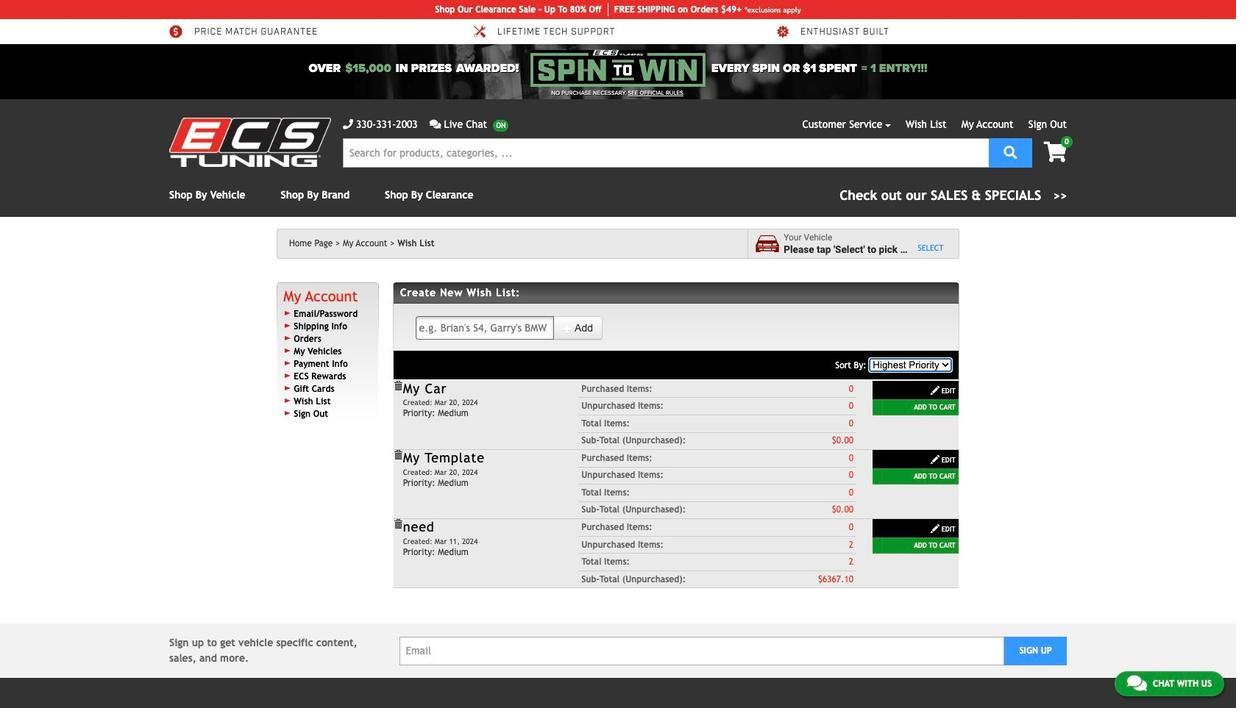 Task type: describe. For each thing, give the bounding box(es) containing it.
1 vertical spatial comments image
[[1127, 675, 1147, 692]]

ecs tuning image
[[169, 118, 331, 167]]

Search text field
[[343, 138, 989, 168]]

phone image
[[343, 119, 353, 130]]

ecs tuning 'spin to win' contest logo image
[[530, 50, 706, 87]]

white image for second delete image from the bottom
[[930, 386, 940, 396]]

white image for first delete image from the bottom
[[930, 455, 940, 465]]

2 delete image from the top
[[393, 450, 403, 461]]



Task type: vqa. For each thing, say whether or not it's contained in the screenshot.
third Brake from right
no



Task type: locate. For each thing, give the bounding box(es) containing it.
delete image
[[393, 381, 403, 391], [393, 450, 403, 461]]

0 vertical spatial comments image
[[430, 119, 441, 130]]

1 vertical spatial delete image
[[393, 450, 403, 461]]

delete image
[[393, 520, 403, 530]]

1 vertical spatial white image
[[930, 386, 940, 396]]

Email email field
[[399, 637, 1005, 666]]

1 delete image from the top
[[393, 381, 403, 391]]

0 horizontal spatial comments image
[[430, 119, 441, 130]]

e.g. Brian's S4, Garry's BMW E92...etc text field
[[415, 316, 554, 340]]

1 horizontal spatial comments image
[[1127, 675, 1147, 692]]

2 vertical spatial white image
[[930, 455, 940, 465]]

white image
[[930, 524, 940, 534]]

0 vertical spatial white image
[[562, 324, 572, 334]]

0 vertical spatial delete image
[[393, 381, 403, 391]]

comments image
[[430, 119, 441, 130], [1127, 675, 1147, 692]]

white image
[[562, 324, 572, 334], [930, 386, 940, 396], [930, 455, 940, 465]]

search image
[[1004, 145, 1017, 159]]

shopping cart image
[[1044, 142, 1067, 163]]



